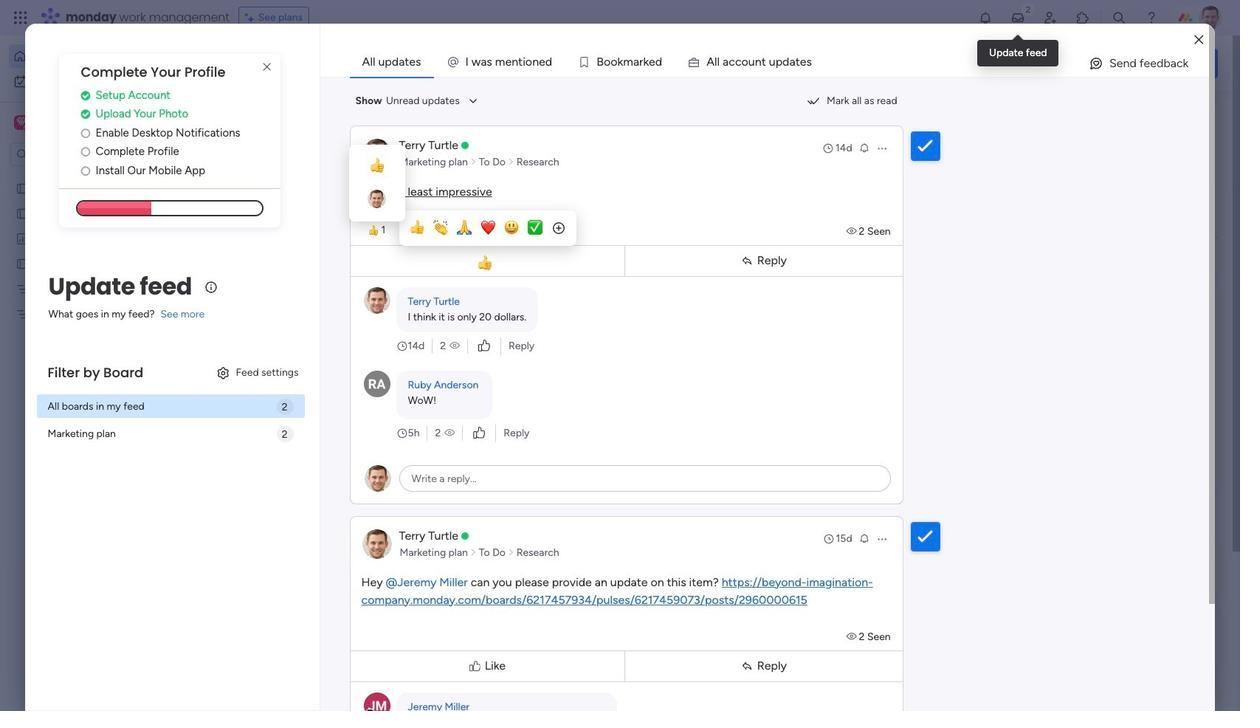 Task type: locate. For each thing, give the bounding box(es) containing it.
add to favorites image
[[680, 270, 694, 285], [438, 451, 453, 466]]

1 vertical spatial public board image
[[16, 206, 30, 220]]

option
[[9, 44, 179, 68], [9, 69, 179, 93], [0, 175, 188, 178]]

0 vertical spatial v2 like image
[[479, 338, 491, 354]]

check circle image up circle o icon
[[81, 109, 90, 120]]

2 vertical spatial public board image
[[488, 270, 505, 286]]

dapulse x slim image
[[258, 58, 276, 76], [1197, 107, 1214, 125]]

0 vertical spatial add to favorites image
[[680, 270, 694, 285]]

select product image
[[13, 10, 28, 25]]

1 vertical spatial check circle image
[[81, 109, 90, 120]]

see plans image
[[245, 10, 258, 26]]

0 horizontal spatial slider arrow image
[[470, 545, 477, 560]]

tab
[[350, 47, 434, 77]]

slider arrow image
[[508, 155, 515, 170], [470, 545, 477, 560]]

check circle image up workspace selection element
[[81, 90, 90, 101]]

remove from favorites image
[[438, 270, 453, 285]]

check circle image
[[81, 90, 90, 101], [81, 109, 90, 120]]

1 horizontal spatial dapulse x slim image
[[1197, 107, 1214, 125]]

notifications image
[[979, 10, 993, 25]]

contact sales element
[[997, 680, 1219, 711]]

circle o image up circle o icon
[[81, 128, 90, 139]]

0 vertical spatial slider arrow image
[[470, 155, 477, 170]]

slider arrow image
[[470, 155, 477, 170], [508, 545, 515, 560]]

1 check circle image from the top
[[81, 90, 90, 101]]

1 vertical spatial option
[[9, 69, 179, 93]]

workspace image
[[16, 114, 26, 131]]

v2 like image
[[479, 338, 491, 354], [474, 425, 485, 441]]

0 horizontal spatial add to favorites image
[[438, 451, 453, 466]]

close recently visited image
[[228, 120, 246, 138]]

0 vertical spatial check circle image
[[81, 90, 90, 101]]

1 vertical spatial slider arrow image
[[508, 545, 515, 560]]

0 vertical spatial circle o image
[[81, 128, 90, 139]]

public board image inside quick search results list box
[[488, 270, 505, 286]]

v2 like image for middle v2 seen image
[[474, 425, 485, 441]]

help center element
[[997, 609, 1219, 668]]

1 vertical spatial v2 seen image
[[445, 426, 455, 441]]

1 horizontal spatial slider arrow image
[[508, 155, 515, 170]]

getting started element
[[997, 538, 1219, 597]]

1 vertical spatial circle o image
[[81, 165, 90, 176]]

list box
[[0, 172, 188, 526]]

v2 user feedback image
[[1009, 55, 1020, 71]]

v2 seen image
[[847, 225, 860, 237], [445, 426, 455, 441], [847, 630, 860, 643]]

public board image
[[16, 181, 30, 195], [16, 206, 30, 220], [488, 270, 505, 286]]

workspace image
[[14, 114, 29, 131]]

1 circle o image from the top
[[81, 128, 90, 139]]

Search in workspace field
[[31, 146, 123, 163]]

1 vertical spatial v2 like image
[[474, 425, 485, 441]]

v2 like image for v2 seen icon
[[479, 338, 491, 354]]

tab list
[[350, 47, 1210, 77]]

circle o image
[[81, 128, 90, 139], [81, 165, 90, 176]]

0 horizontal spatial dapulse x slim image
[[258, 58, 276, 76]]

1 vertical spatial dapulse x slim image
[[1197, 107, 1214, 125]]

1 horizontal spatial slider arrow image
[[508, 545, 515, 560]]

circle o image down "search in workspace" field
[[81, 165, 90, 176]]

0 vertical spatial dapulse x slim image
[[258, 58, 276, 76]]

invite members image
[[1044, 10, 1058, 25]]

2 check circle image from the top
[[81, 109, 90, 120]]

close image
[[1195, 34, 1204, 45]]



Task type: vqa. For each thing, say whether or not it's contained in the screenshot.
leftmost banner logo
no



Task type: describe. For each thing, give the bounding box(es) containing it.
2 vertical spatial v2 seen image
[[847, 630, 860, 643]]

circle o image
[[81, 146, 90, 158]]

public dashboard image
[[16, 231, 30, 245]]

1 vertical spatial add to favorites image
[[438, 451, 453, 466]]

public dashboard image
[[730, 270, 746, 286]]

1 horizontal spatial add to favorites image
[[680, 270, 694, 285]]

0 vertical spatial public board image
[[16, 181, 30, 195]]

terry turtle image
[[1200, 6, 1223, 30]]

component image
[[488, 293, 502, 306]]

2 image
[[1022, 1, 1036, 17]]

search everything image
[[1112, 10, 1127, 25]]

reminder image
[[859, 141, 871, 153]]

workspace selection element
[[14, 114, 123, 133]]

monday marketplace image
[[1076, 10, 1091, 25]]

give feedback image
[[1089, 56, 1104, 71]]

options image
[[876, 142, 888, 154]]

0 horizontal spatial slider arrow image
[[470, 155, 477, 170]]

v2 bolt switch image
[[1124, 55, 1133, 71]]

0 vertical spatial slider arrow image
[[508, 155, 515, 170]]

2 element
[[377, 556, 395, 574]]

update feed image
[[1011, 10, 1026, 25]]

1 vertical spatial slider arrow image
[[470, 545, 477, 560]]

2 vertical spatial option
[[0, 175, 188, 178]]

quick search results list box
[[228, 138, 962, 515]]

public board image
[[16, 256, 30, 270]]

v2 seen image
[[450, 339, 460, 353]]

help image
[[1145, 10, 1160, 25]]

2 circle o image from the top
[[81, 165, 90, 176]]

0 vertical spatial option
[[9, 44, 179, 68]]

0 vertical spatial v2 seen image
[[847, 225, 860, 237]]



